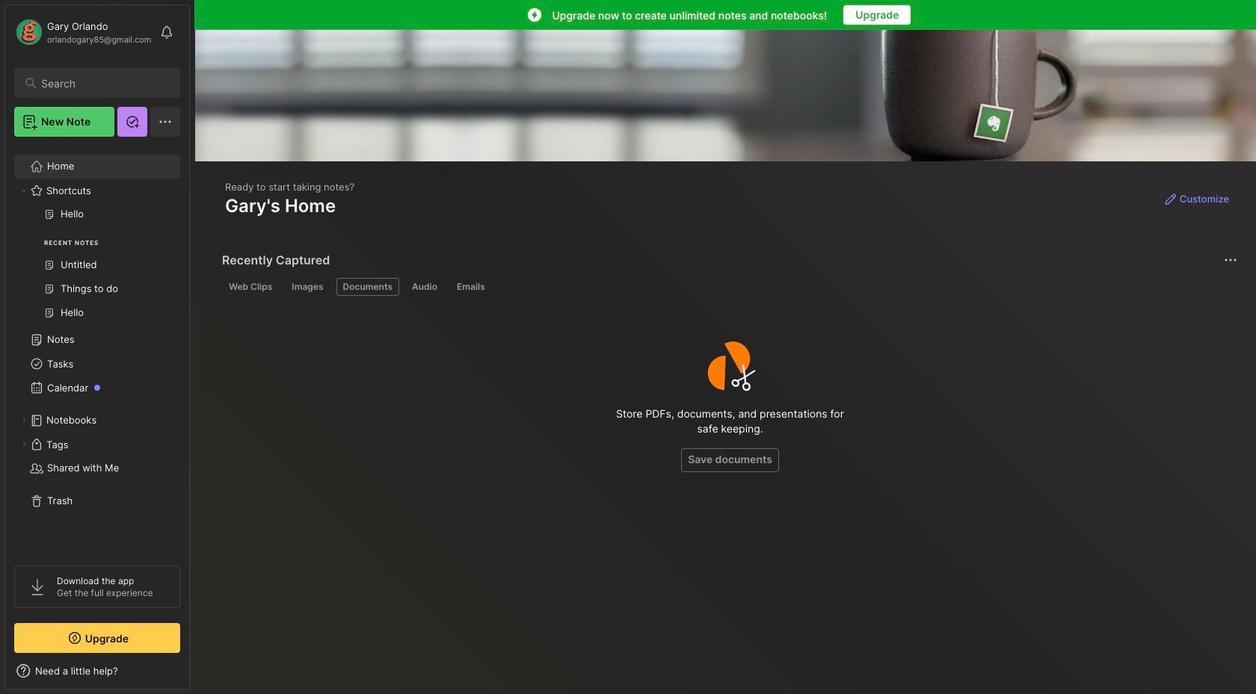 Task type: vqa. For each thing, say whether or not it's contained in the screenshot.
Click to collapse image
yes



Task type: locate. For each thing, give the bounding box(es) containing it.
1 tab from the left
[[222, 278, 279, 296]]

more actions image
[[1222, 251, 1240, 269]]

2 tab from the left
[[285, 278, 330, 296]]

group inside tree
[[14, 203, 179, 334]]

None search field
[[41, 74, 167, 92]]

tab
[[222, 278, 279, 296], [285, 278, 330, 296], [336, 278, 399, 296], [405, 278, 444, 296], [450, 278, 492, 296]]

expand tags image
[[19, 440, 28, 449]]

tab list
[[222, 278, 1235, 296]]

More actions field
[[1220, 250, 1241, 271]]

main element
[[0, 0, 194, 695]]

group
[[14, 203, 179, 334]]

tree
[[5, 146, 189, 553]]

expand notebooks image
[[19, 416, 28, 425]]

3 tab from the left
[[336, 278, 399, 296]]

Search text field
[[41, 76, 167, 90]]



Task type: describe. For each thing, give the bounding box(es) containing it.
4 tab from the left
[[405, 278, 444, 296]]

WHAT'S NEW field
[[5, 659, 189, 683]]

none search field inside main element
[[41, 74, 167, 92]]

5 tab from the left
[[450, 278, 492, 296]]

tree inside main element
[[5, 146, 189, 553]]

click to collapse image
[[189, 667, 200, 685]]

Account field
[[14, 17, 151, 47]]



